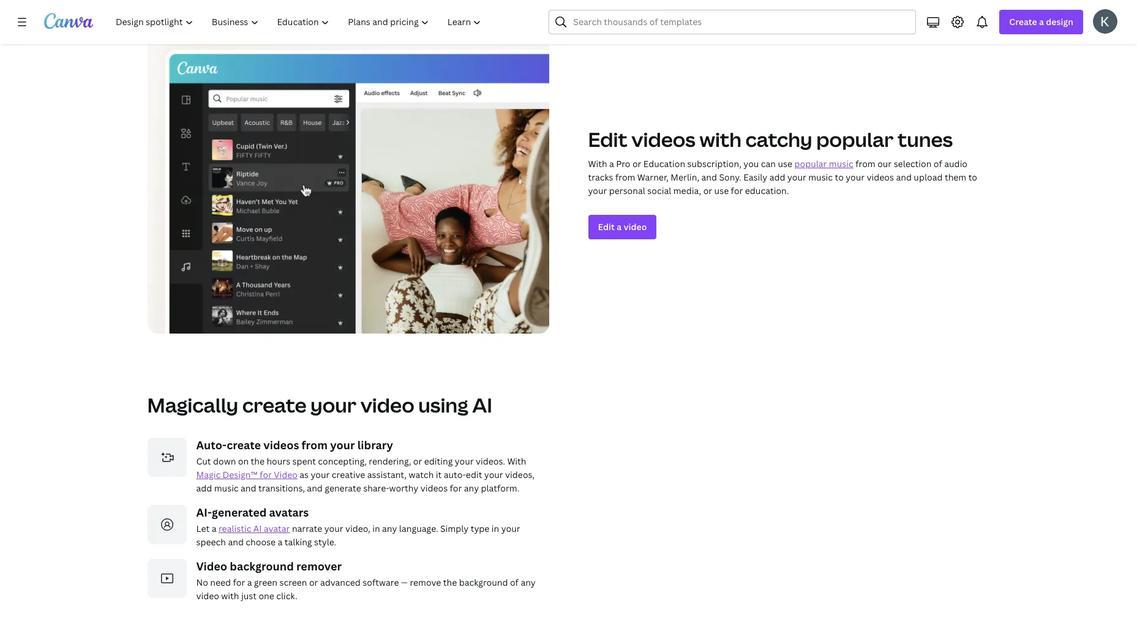 Task type: describe. For each thing, give the bounding box(es) containing it.
magically
[[147, 392, 238, 418]]

catchy
[[746, 126, 813, 153]]

add inside as your creative assistant, watch it auto-edit your videos, add music and transitions, and generate share-worthy videos for any platform.
[[196, 483, 212, 494]]

upload
[[914, 172, 943, 183]]

down
[[213, 456, 236, 467]]

ai-generated avatars image
[[147, 505, 187, 545]]

create for auto-
[[227, 438, 261, 453]]

easily
[[744, 172, 768, 183]]

magic
[[196, 469, 221, 481]]

edit
[[466, 469, 482, 481]]

no
[[196, 577, 208, 589]]

share-
[[363, 483, 389, 494]]

ai-
[[196, 505, 212, 520]]

1 vertical spatial ai
[[254, 523, 262, 535]]

creative
[[332, 469, 365, 481]]

generated
[[212, 505, 267, 520]]

edit for edit a video
[[598, 221, 615, 233]]

let a realistic ai avatar
[[196, 523, 290, 535]]

the inside video background remover no need for a green screen or advanced software — remove the background of any video with just one click.
[[443, 577, 457, 589]]

our
[[878, 158, 892, 170]]

videos inside as your creative assistant, watch it auto-edit your videos, add music and transitions, and generate share-worthy videos for any platform.
[[421, 483, 448, 494]]

pro
[[616, 158, 631, 170]]

videos up the education
[[632, 126, 696, 153]]

click.
[[276, 591, 297, 602]]

a for with
[[610, 158, 614, 170]]

audio
[[945, 158, 968, 170]]

them
[[945, 172, 967, 183]]

any inside narrate your video, in any language. simply type in your speech and choose a talking style.
[[382, 523, 397, 535]]

2 to from the left
[[969, 172, 978, 183]]

you
[[744, 158, 759, 170]]

auto-create videos from your library
[[196, 438, 393, 453]]

music inside as your creative assistant, watch it auto-edit your videos, add music and transitions, and generate share-worthy videos for any platform.
[[214, 483, 239, 494]]

with inside video background remover no need for a green screen or advanced software — remove the background of any video with just one click.
[[221, 591, 239, 602]]

a for edit
[[617, 221, 622, 233]]

and inside narrate your video, in any language. simply type in your speech and choose a talking style.
[[228, 537, 244, 548]]

type
[[471, 523, 490, 535]]

need
[[210, 577, 231, 589]]

video inside cut down on the hours spent concepting, rendering, or editing your videos. with magic design™ for video
[[274, 469, 298, 481]]

avatar
[[264, 523, 290, 535]]

narrate
[[292, 523, 322, 535]]

1 horizontal spatial from
[[616, 172, 636, 183]]

1 in from the left
[[373, 523, 380, 535]]

create
[[1010, 16, 1038, 28]]

generate
[[325, 483, 361, 494]]

with inside cut down on the hours spent concepting, rendering, or editing your videos. with magic design™ for video
[[507, 456, 527, 467]]

for inside as your creative assistant, watch it auto-edit your videos, add music and transitions, and generate share-worthy videos for any platform.
[[450, 483, 462, 494]]

of inside the from our selection of audio tracks from warner, merlin, and sony. easily add your music to your videos and upload them to your personal social media, or use for education.
[[934, 158, 943, 170]]

magically create your video using ai
[[147, 392, 493, 418]]

1 to from the left
[[835, 172, 844, 183]]

the inside cut down on the hours spent concepting, rendering, or editing your videos. with magic design™ for video
[[251, 456, 265, 467]]

of inside video background remover no need for a green screen or advanced software — remove the background of any video with just one click.
[[510, 577, 519, 589]]

1 horizontal spatial with
[[588, 158, 607, 170]]

simply
[[440, 523, 469, 535]]

choose
[[246, 537, 276, 548]]

rendering,
[[369, 456, 411, 467]]

create a design button
[[1000, 10, 1084, 34]]

media,
[[674, 185, 702, 197]]

avatars
[[269, 505, 309, 520]]

edit a video link
[[588, 215, 657, 240]]

realistic ai avatar link
[[219, 523, 290, 535]]

top level navigation element
[[108, 10, 492, 34]]

for inside cut down on the hours spent concepting, rendering, or editing your videos. with magic design™ for video
[[260, 469, 272, 481]]

speech
[[196, 537, 226, 548]]

green
[[254, 577, 277, 589]]

for inside video background remover no need for a green screen or advanced software — remove the background of any video with just one click.
[[233, 577, 245, 589]]

as your creative assistant, watch it auto-edit your videos, add music and transitions, and generate share-worthy videos for any platform.
[[196, 469, 535, 494]]

magic design™ for video link
[[196, 469, 298, 481]]

video inside video background remover no need for a green screen or advanced software — remove the background of any video with just one click.
[[196, 559, 227, 574]]

and down selection
[[896, 172, 912, 183]]

edit videos with catchy popular tunes
[[588, 126, 953, 153]]

videos.
[[476, 456, 505, 467]]

platform.
[[481, 483, 520, 494]]

from our selection of audio tracks from warner, merlin, and sony. easily add your music to your videos and upload them to your personal social media, or use for education.
[[588, 158, 978, 197]]

hours
[[267, 456, 290, 467]]

1 horizontal spatial background
[[459, 577, 508, 589]]

concepting,
[[318, 456, 367, 467]]

0 vertical spatial popular
[[817, 126, 894, 153]]

and down "as"
[[307, 483, 323, 494]]

let
[[196, 523, 210, 535]]

warner,
[[638, 172, 669, 183]]

cut down on the hours spent concepting, rendering, or editing your videos. with magic design™ for video
[[196, 456, 527, 481]]

a inside video background remover no need for a green screen or advanced software — remove the background of any video with just one click.
[[247, 577, 252, 589]]

edit a video
[[598, 221, 647, 233]]

spent
[[293, 456, 316, 467]]

a for create
[[1040, 16, 1044, 28]]

library
[[358, 438, 393, 453]]

sony.
[[719, 172, 742, 183]]

or inside the from our selection of audio tracks from warner, merlin, and sony. easily add your music to your videos and upload them to your personal social media, or use for education.
[[704, 185, 713, 197]]

with a pro or education subscription, you can use popular music
[[588, 158, 854, 170]]

design™
[[223, 469, 258, 481]]

1 vertical spatial popular
[[795, 158, 827, 170]]



Task type: vqa. For each thing, say whether or not it's contained in the screenshot.
the 'Sony.'
yes



Task type: locate. For each thing, give the bounding box(es) containing it.
0 vertical spatial music
[[829, 158, 854, 170]]

video
[[274, 469, 298, 481], [196, 559, 227, 574]]

from left our
[[856, 158, 876, 170]]

0 horizontal spatial from
[[302, 438, 328, 453]]

with up with a pro or education subscription, you can use popular music
[[700, 126, 742, 153]]

0 vertical spatial the
[[251, 456, 265, 467]]

1 vertical spatial any
[[382, 523, 397, 535]]

and down subscription,
[[702, 172, 717, 183]]

background
[[230, 559, 294, 574], [459, 577, 508, 589]]

video,
[[345, 523, 370, 535]]

create for magically
[[242, 392, 307, 418]]

a left design
[[1040, 16, 1044, 28]]

social
[[648, 185, 672, 197]]

0 vertical spatial any
[[464, 483, 479, 494]]

use
[[778, 158, 793, 170], [715, 185, 729, 197]]

with up videos,
[[507, 456, 527, 467]]

popular
[[817, 126, 894, 153], [795, 158, 827, 170]]

2 horizontal spatial from
[[856, 158, 876, 170]]

1 vertical spatial edit
[[598, 221, 615, 233]]

1 horizontal spatial of
[[934, 158, 943, 170]]

using
[[419, 392, 468, 418]]

0 vertical spatial with
[[588, 158, 607, 170]]

0 horizontal spatial the
[[251, 456, 265, 467]]

2 vertical spatial from
[[302, 438, 328, 453]]

0 vertical spatial create
[[242, 392, 307, 418]]

use inside the from our selection of audio tracks from warner, merlin, and sony. easily add your music to your videos and upload them to your personal social media, or use for education.
[[715, 185, 729, 197]]

selection
[[894, 158, 932, 170]]

the right on
[[251, 456, 265, 467]]

or inside cut down on the hours spent concepting, rendering, or editing your videos. with magic design™ for video
[[413, 456, 422, 467]]

one
[[259, 591, 274, 602]]

use right can
[[778, 158, 793, 170]]

2 vertical spatial video
[[196, 591, 219, 602]]

ai-generated avatars
[[196, 505, 309, 520]]

personal
[[609, 185, 646, 197]]

0 horizontal spatial use
[[715, 185, 729, 197]]

just
[[241, 591, 257, 602]]

music down popular music link
[[809, 172, 833, 183]]

0 vertical spatial of
[[934, 158, 943, 170]]

0 horizontal spatial background
[[230, 559, 294, 574]]

0 vertical spatial video
[[624, 221, 647, 233]]

2 horizontal spatial any
[[521, 577, 536, 589]]

for inside the from our selection of audio tracks from warner, merlin, and sony. easily add your music to your videos and upload them to your personal social media, or use for education.
[[731, 185, 743, 197]]

with up the tracks
[[588, 158, 607, 170]]

to right them
[[969, 172, 978, 183]]

tunes
[[898, 126, 953, 153]]

1 horizontal spatial to
[[969, 172, 978, 183]]

or down remover
[[309, 577, 318, 589]]

add
[[770, 172, 786, 183], [196, 483, 212, 494]]

and down "realistic"
[[228, 537, 244, 548]]

any inside as your creative assistant, watch it auto-edit your videos, add music and transitions, and generate share-worthy videos for any platform.
[[464, 483, 479, 494]]

1 vertical spatial from
[[616, 172, 636, 183]]

worthy
[[389, 483, 419, 494]]

to down popular music link
[[835, 172, 844, 183]]

realistic
[[219, 523, 251, 535]]

0 horizontal spatial of
[[510, 577, 519, 589]]

for down sony.
[[731, 185, 743, 197]]

2 horizontal spatial video
[[624, 221, 647, 233]]

video down personal
[[624, 221, 647, 233]]

create up on
[[227, 438, 261, 453]]

can
[[761, 158, 776, 170]]

videos down it
[[421, 483, 448, 494]]

None search field
[[549, 10, 917, 34]]

or right media,
[[704, 185, 713, 197]]

from
[[856, 158, 876, 170], [616, 172, 636, 183], [302, 438, 328, 453]]

the right 'remove'
[[443, 577, 457, 589]]

0 horizontal spatial video
[[196, 559, 227, 574]]

1 horizontal spatial add
[[770, 172, 786, 183]]

edit for edit videos with catchy popular tunes
[[588, 126, 628, 153]]

Search search field
[[574, 10, 909, 34]]

video up library
[[361, 392, 415, 418]]

education
[[644, 158, 686, 170]]

music left our
[[829, 158, 854, 170]]

video background remover no need for a green screen or advanced software — remove the background of any video with just one click.
[[196, 559, 536, 602]]

1 horizontal spatial with
[[700, 126, 742, 153]]

design
[[1046, 16, 1074, 28]]

create up auto-create videos from your library
[[242, 392, 307, 418]]

or right pro
[[633, 158, 642, 170]]

with
[[588, 158, 607, 170], [507, 456, 527, 467]]

1 vertical spatial video
[[361, 392, 415, 418]]

edit up pro
[[588, 126, 628, 153]]

remover
[[297, 559, 342, 574]]

0 horizontal spatial with
[[507, 456, 527, 467]]

for down hours
[[260, 469, 272, 481]]

video background remover image
[[147, 559, 187, 598]]

advanced
[[320, 577, 361, 589]]

0 vertical spatial video
[[274, 469, 298, 481]]

a
[[1040, 16, 1044, 28], [610, 158, 614, 170], [617, 221, 622, 233], [212, 523, 217, 535], [278, 537, 283, 548], [247, 577, 252, 589]]

from up personal
[[616, 172, 636, 183]]

kendall parks image
[[1093, 9, 1118, 34]]

1 horizontal spatial the
[[443, 577, 457, 589]]

0 vertical spatial use
[[778, 158, 793, 170]]

for
[[731, 185, 743, 197], [260, 469, 272, 481], [450, 483, 462, 494], [233, 577, 245, 589]]

auto-
[[196, 438, 227, 453]]

1 horizontal spatial in
[[492, 523, 499, 535]]

video
[[624, 221, 647, 233], [361, 392, 415, 418], [196, 591, 219, 602]]

edit
[[588, 126, 628, 153], [598, 221, 615, 233]]

videos up hours
[[264, 438, 299, 453]]

a inside create a design 'dropdown button'
[[1040, 16, 1044, 28]]

1 vertical spatial video
[[196, 559, 227, 574]]

videos
[[632, 126, 696, 153], [867, 172, 894, 183], [264, 438, 299, 453], [421, 483, 448, 494]]

2 vertical spatial music
[[214, 483, 239, 494]]

screen
[[280, 577, 307, 589]]

1 vertical spatial music
[[809, 172, 833, 183]]

videos down our
[[867, 172, 894, 183]]

style.
[[314, 537, 336, 548]]

cut
[[196, 456, 211, 467]]

merlin,
[[671, 172, 700, 183]]

0 horizontal spatial video
[[196, 591, 219, 602]]

1 vertical spatial the
[[443, 577, 457, 589]]

ai right using on the bottom left of the page
[[472, 392, 493, 418]]

in
[[373, 523, 380, 535], [492, 523, 499, 535]]

tracks
[[588, 172, 613, 183]]

video down no
[[196, 591, 219, 602]]

create a design
[[1010, 16, 1074, 28]]

1 horizontal spatial ai
[[472, 392, 493, 418]]

music down design™
[[214, 483, 239, 494]]

auto-create videos from your library image
[[147, 438, 187, 477]]

1 horizontal spatial video
[[361, 392, 415, 418]]

popular down catchy at the right top of page
[[795, 158, 827, 170]]

video up transitions,
[[274, 469, 298, 481]]

of
[[934, 158, 943, 170], [510, 577, 519, 589]]

0 vertical spatial from
[[856, 158, 876, 170]]

videos,
[[505, 469, 535, 481]]

0 horizontal spatial any
[[382, 523, 397, 535]]

software
[[363, 577, 399, 589]]

1 vertical spatial with
[[507, 456, 527, 467]]

and down magic design™ for video link
[[241, 483, 256, 494]]

with down 'need'
[[221, 591, 239, 602]]

1 horizontal spatial any
[[464, 483, 479, 494]]

0 horizontal spatial in
[[373, 523, 380, 535]]

remove
[[410, 577, 441, 589]]

with
[[700, 126, 742, 153], [221, 591, 239, 602]]

assistant,
[[367, 469, 407, 481]]

popular music on canva video editor image
[[147, 32, 549, 334]]

it
[[436, 469, 442, 481]]

edit down personal
[[598, 221, 615, 233]]

popular up our
[[817, 126, 894, 153]]

ai up choose
[[254, 523, 262, 535]]

a right let
[[212, 523, 217, 535]]

add down can
[[770, 172, 786, 183]]

narrate your video, in any language. simply type in your speech and choose a talking style.
[[196, 523, 520, 548]]

subscription,
[[688, 158, 742, 170]]

video inside video background remover no need for a green screen or advanced software — remove the background of any video with just one click.
[[196, 591, 219, 602]]

0 vertical spatial edit
[[588, 126, 628, 153]]

0 horizontal spatial with
[[221, 591, 239, 602]]

1 vertical spatial of
[[510, 577, 519, 589]]

or up watch
[[413, 456, 422, 467]]

education.
[[745, 185, 789, 197]]

a down avatar
[[278, 537, 283, 548]]

your inside cut down on the hours spent concepting, rendering, or editing your videos. with magic design™ for video
[[455, 456, 474, 467]]

videos inside the from our selection of audio tracks from warner, merlin, and sony. easily add your music to your videos and upload them to your personal social media, or use for education.
[[867, 172, 894, 183]]

video up 'need'
[[196, 559, 227, 574]]

use down sony.
[[715, 185, 729, 197]]

add down magic
[[196, 483, 212, 494]]

in right type at the left bottom of the page
[[492, 523, 499, 535]]

on
[[238, 456, 249, 467]]

language.
[[399, 523, 438, 535]]

—
[[401, 577, 408, 589]]

for up just
[[233, 577, 245, 589]]

talking
[[285, 537, 312, 548]]

background up green
[[230, 559, 294, 574]]

1 horizontal spatial video
[[274, 469, 298, 481]]

music inside the from our selection of audio tracks from warner, merlin, and sony. easily add your music to your videos and upload them to your personal social media, or use for education.
[[809, 172, 833, 183]]

0 horizontal spatial add
[[196, 483, 212, 494]]

your
[[788, 172, 807, 183], [846, 172, 865, 183], [588, 185, 607, 197], [311, 392, 357, 418], [330, 438, 355, 453], [455, 456, 474, 467], [311, 469, 330, 481], [484, 469, 503, 481], [324, 523, 343, 535], [501, 523, 520, 535]]

video inside edit a video link
[[624, 221, 647, 233]]

a inside edit a video link
[[617, 221, 622, 233]]

0 vertical spatial background
[[230, 559, 294, 574]]

for down auto-
[[450, 483, 462, 494]]

0 horizontal spatial ai
[[254, 523, 262, 535]]

create
[[242, 392, 307, 418], [227, 438, 261, 453]]

2 in from the left
[[492, 523, 499, 535]]

a inside narrate your video, in any language. simply type in your speech and choose a talking style.
[[278, 537, 283, 548]]

popular music link
[[795, 158, 854, 170]]

a left pro
[[610, 158, 614, 170]]

watch
[[409, 469, 434, 481]]

or inside video background remover no need for a green screen or advanced software — remove the background of any video with just one click.
[[309, 577, 318, 589]]

1 vertical spatial create
[[227, 438, 261, 453]]

0 vertical spatial add
[[770, 172, 786, 183]]

as
[[300, 469, 309, 481]]

music
[[829, 158, 854, 170], [809, 172, 833, 183], [214, 483, 239, 494]]

a down personal
[[617, 221, 622, 233]]

in right the video,
[[373, 523, 380, 535]]

2 vertical spatial any
[[521, 577, 536, 589]]

from up spent
[[302, 438, 328, 453]]

a for let
[[212, 523, 217, 535]]

and
[[702, 172, 717, 183], [896, 172, 912, 183], [241, 483, 256, 494], [307, 483, 323, 494], [228, 537, 244, 548]]

to
[[835, 172, 844, 183], [969, 172, 978, 183]]

a up just
[[247, 577, 252, 589]]

background down type at the left bottom of the page
[[459, 577, 508, 589]]

add inside the from our selection of audio tracks from warner, merlin, and sony. easily add your music to your videos and upload them to your personal social media, or use for education.
[[770, 172, 786, 183]]

any inside video background remover no need for a green screen or advanced software — remove the background of any video with just one click.
[[521, 577, 536, 589]]

auto-
[[444, 469, 466, 481]]

editing
[[424, 456, 453, 467]]

transitions,
[[259, 483, 305, 494]]

0 horizontal spatial to
[[835, 172, 844, 183]]

1 vertical spatial with
[[221, 591, 239, 602]]

1 vertical spatial background
[[459, 577, 508, 589]]

1 vertical spatial use
[[715, 185, 729, 197]]

0 vertical spatial ai
[[472, 392, 493, 418]]

0 vertical spatial with
[[700, 126, 742, 153]]

1 vertical spatial add
[[196, 483, 212, 494]]

1 horizontal spatial use
[[778, 158, 793, 170]]



